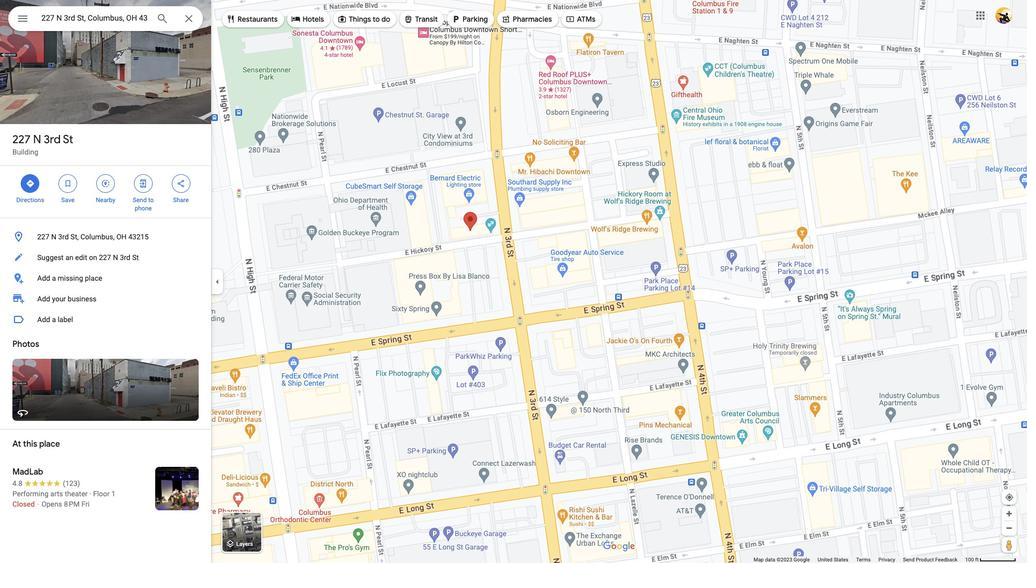 Task type: vqa. For each thing, say whether or not it's contained in the screenshot.
by
no



Task type: locate. For each thing, give the bounding box(es) containing it.
2 a from the top
[[52, 316, 56, 324]]

map
[[754, 557, 764, 563]]

add a missing place
[[37, 274, 102, 283]]

missing
[[58, 274, 83, 283]]

send for send to phone
[[133, 197, 147, 204]]

add for add your business
[[37, 295, 50, 303]]

add left your
[[37, 295, 50, 303]]

0 vertical spatial a
[[52, 274, 56, 283]]

st up 
[[63, 132, 73, 147]]


[[451, 13, 461, 25]]

footer
[[754, 557, 965, 564]]

to up "phone"
[[148, 197, 154, 204]]

0 horizontal spatial send
[[133, 197, 147, 204]]

 button
[[8, 6, 37, 33]]

layers
[[236, 542, 253, 548]]

0 vertical spatial add
[[37, 274, 50, 283]]

add down suggest
[[37, 274, 50, 283]]

1 vertical spatial st
[[132, 254, 139, 262]]


[[139, 178, 148, 189]]

0 horizontal spatial n
[[33, 132, 41, 147]]

227 up suggest
[[37, 233, 49, 241]]

n up building
[[33, 132, 41, 147]]

4.8
[[12, 480, 22, 488]]

a inside button
[[52, 274, 56, 283]]

1 horizontal spatial to
[[373, 14, 380, 24]]

a for missing
[[52, 274, 56, 283]]

1 vertical spatial n
[[51, 233, 56, 241]]

add inside button
[[37, 274, 50, 283]]

send product feedback
[[903, 557, 958, 563]]

n
[[33, 132, 41, 147], [51, 233, 56, 241], [113, 254, 118, 262]]

a for label
[[52, 316, 56, 324]]

add left label
[[37, 316, 50, 324]]

add your business link
[[0, 289, 211, 309]]

100 ft button
[[965, 557, 1016, 563]]

a left missing at the left of page
[[52, 274, 56, 283]]

0 horizontal spatial to
[[148, 197, 154, 204]]

send inside send product feedback button
[[903, 557, 915, 563]]

st
[[63, 132, 73, 147], [132, 254, 139, 262]]

add for add a label
[[37, 316, 50, 324]]

map data ©2023 google
[[754, 557, 810, 563]]

footer containing map data ©2023 google
[[754, 557, 965, 564]]

3rd for st
[[44, 132, 61, 147]]

0 vertical spatial n
[[33, 132, 41, 147]]


[[26, 178, 35, 189]]

227
[[12, 132, 30, 147], [37, 233, 49, 241], [99, 254, 111, 262]]

n left st,
[[51, 233, 56, 241]]

0 horizontal spatial st
[[63, 132, 73, 147]]

1 vertical spatial send
[[903, 557, 915, 563]]

1 vertical spatial 227
[[37, 233, 49, 241]]

to
[[373, 14, 380, 24], [148, 197, 154, 204]]

1 horizontal spatial st
[[132, 254, 139, 262]]

suggest an edit on 227 n 3rd st button
[[0, 247, 211, 268]]

n inside 227 n 3rd st building
[[33, 132, 41, 147]]

227 n 3rd st, columbus, oh 43215
[[37, 233, 149, 241]]

n inside button
[[51, 233, 56, 241]]

st down 43215
[[132, 254, 139, 262]]

united states
[[818, 557, 849, 563]]

 transit
[[404, 13, 438, 25]]

google maps element
[[0, 0, 1027, 564]]

suggest an edit on 227 n 3rd st
[[37, 254, 139, 262]]

send left product on the right of the page
[[903, 557, 915, 563]]

privacy
[[879, 557, 895, 563]]

100 ft
[[965, 557, 979, 563]]

227 right on
[[99, 254, 111, 262]]

madlab
[[12, 467, 43, 478]]

fri
[[82, 500, 90, 509]]

1 horizontal spatial n
[[51, 233, 56, 241]]

2 vertical spatial n
[[113, 254, 118, 262]]


[[404, 13, 413, 25]]

8 pm
[[64, 500, 80, 509]]

data
[[765, 557, 775, 563]]

1 vertical spatial a
[[52, 316, 56, 324]]

this
[[23, 439, 37, 450]]

 search field
[[8, 6, 203, 33]]

things
[[349, 14, 371, 24]]

2 vertical spatial add
[[37, 316, 50, 324]]

add
[[37, 274, 50, 283], [37, 295, 50, 303], [37, 316, 50, 324]]

a inside "button"
[[52, 316, 56, 324]]

add a label
[[37, 316, 73, 324]]

phone
[[135, 205, 152, 212]]

2 horizontal spatial 227
[[99, 254, 111, 262]]

227 up building
[[12, 132, 30, 147]]

3rd
[[44, 132, 61, 147], [58, 233, 69, 241], [120, 254, 130, 262]]

place right this
[[39, 439, 60, 450]]

zoom out image
[[1006, 525, 1013, 533]]

1 vertical spatial 3rd
[[58, 233, 69, 241]]

n for st
[[33, 132, 41, 147]]

0 vertical spatial send
[[133, 197, 147, 204]]

share
[[173, 197, 189, 204]]

1 vertical spatial to
[[148, 197, 154, 204]]

3rd inside "suggest an edit on 227 n 3rd st" 'button'
[[120, 254, 130, 262]]

privacy button
[[879, 557, 895, 564]]

n down oh on the left of the page
[[113, 254, 118, 262]]

3rd inside 227 n 3rd st building
[[44, 132, 61, 147]]

⋅
[[36, 500, 40, 509]]

a
[[52, 274, 56, 283], [52, 316, 56, 324]]

3 add from the top
[[37, 316, 50, 324]]

photos
[[12, 340, 39, 350]]

opens
[[41, 500, 62, 509]]

227 inside '227 n 3rd st, columbus, oh 43215' button
[[37, 233, 49, 241]]

ft
[[975, 557, 979, 563]]

send
[[133, 197, 147, 204], [903, 557, 915, 563]]

2 horizontal spatial n
[[113, 254, 118, 262]]

to left do
[[373, 14, 380, 24]]

0 vertical spatial to
[[373, 14, 380, 24]]

1 horizontal spatial send
[[903, 557, 915, 563]]

3rd inside '227 n 3rd st, columbus, oh 43215' button
[[58, 233, 69, 241]]

227 inside 227 n 3rd st building
[[12, 132, 30, 147]]

1 add from the top
[[37, 274, 50, 283]]

 pharmacies
[[501, 13, 552, 25]]


[[338, 13, 347, 25]]

add inside "button"
[[37, 316, 50, 324]]

st,
[[71, 233, 79, 241]]

2 vertical spatial 3rd
[[120, 254, 130, 262]]

227 N 3rd St, Columbus, OH 43215 field
[[8, 6, 203, 31]]

2 vertical spatial 227
[[99, 254, 111, 262]]

0 vertical spatial 227
[[12, 132, 30, 147]]

0 vertical spatial st
[[63, 132, 73, 147]]

1 horizontal spatial place
[[85, 274, 102, 283]]

none field inside 227 n 3rd st, columbus, oh 43215 'field'
[[41, 12, 148, 24]]

place down on
[[85, 274, 102, 283]]

a left label
[[52, 316, 56, 324]]

0 vertical spatial 3rd
[[44, 132, 61, 147]]

0 horizontal spatial 227
[[12, 132, 30, 147]]

parking
[[463, 14, 488, 24]]


[[291, 13, 301, 25]]

1 a from the top
[[52, 274, 56, 283]]

3rd for st,
[[58, 233, 69, 241]]

nearby
[[96, 197, 115, 204]]

add a missing place button
[[0, 268, 211, 289]]

transit
[[415, 14, 438, 24]]

1 vertical spatial place
[[39, 439, 60, 450]]

save
[[61, 197, 75, 204]]

send up "phone"
[[133, 197, 147, 204]]

None field
[[41, 12, 148, 24]]

0 vertical spatial place
[[85, 274, 102, 283]]

227 for st,
[[37, 233, 49, 241]]

send inside the send to phone
[[133, 197, 147, 204]]

1 horizontal spatial 227
[[37, 233, 49, 241]]

2 add from the top
[[37, 295, 50, 303]]

1 vertical spatial add
[[37, 295, 50, 303]]



Task type: describe. For each thing, give the bounding box(es) containing it.
st inside 'button'
[[132, 254, 139, 262]]

collapse side panel image
[[212, 276, 223, 287]]

columbus,
[[80, 233, 115, 241]]

building
[[12, 148, 38, 156]]

your
[[52, 295, 66, 303]]

states
[[834, 557, 849, 563]]

terms
[[856, 557, 871, 563]]

floor
[[93, 490, 110, 498]]

united states button
[[818, 557, 849, 564]]

oh
[[116, 233, 127, 241]]

to inside the send to phone
[[148, 197, 154, 204]]

 hotels
[[291, 13, 324, 25]]

 restaurants
[[226, 13, 278, 25]]

227 n 3rd st, columbus, oh 43215 button
[[0, 227, 211, 247]]

theater
[[65, 490, 88, 498]]

pharmacies
[[513, 14, 552, 24]]

google
[[794, 557, 810, 563]]

to inside  things to do
[[373, 14, 380, 24]]

directions
[[16, 197, 44, 204]]

1
[[111, 490, 115, 498]]

227 inside "suggest an edit on 227 n 3rd st" 'button'
[[99, 254, 111, 262]]

atms
[[577, 14, 596, 24]]

0 horizontal spatial place
[[39, 439, 60, 450]]


[[226, 13, 235, 25]]

label
[[58, 316, 73, 324]]

©2023
[[777, 557, 792, 563]]


[[566, 13, 575, 25]]


[[101, 178, 110, 189]]

send product feedback button
[[903, 557, 958, 564]]

zoom in image
[[1006, 510, 1013, 518]]

suggest
[[37, 254, 64, 262]]

show street view coverage image
[[1002, 538, 1017, 553]]

on
[[89, 254, 97, 262]]

an
[[65, 254, 73, 262]]

st inside 227 n 3rd st building
[[63, 132, 73, 147]]

performing
[[12, 490, 49, 498]]

227 for st
[[12, 132, 30, 147]]

footer inside google maps element
[[754, 557, 965, 564]]

edit
[[75, 254, 87, 262]]

4.8 stars 123 reviews image
[[12, 479, 80, 489]]

show your location image
[[1005, 493, 1014, 503]]


[[176, 178, 186, 189]]


[[63, 178, 73, 189]]

send to phone
[[133, 197, 154, 212]]

·
[[89, 490, 91, 498]]


[[501, 13, 511, 25]]

actions for 227 n 3rd st region
[[0, 166, 211, 218]]

100
[[965, 557, 974, 563]]


[[17, 11, 29, 26]]

product
[[916, 557, 934, 563]]

at this place
[[12, 439, 60, 450]]

43215
[[128, 233, 149, 241]]

at
[[12, 439, 21, 450]]

business
[[68, 295, 97, 303]]

performing arts theater · floor 1 closed ⋅ opens 8 pm fri
[[12, 490, 115, 509]]

do
[[382, 14, 390, 24]]

 things to do
[[338, 13, 390, 25]]

feedback
[[935, 557, 958, 563]]

227 n 3rd st building
[[12, 132, 73, 156]]

add for add a missing place
[[37, 274, 50, 283]]

 atms
[[566, 13, 596, 25]]

restaurants
[[238, 14, 278, 24]]

terms button
[[856, 557, 871, 564]]

place inside button
[[85, 274, 102, 283]]

united
[[818, 557, 833, 563]]

closed
[[12, 500, 35, 509]]

add your business
[[37, 295, 97, 303]]

send for send product feedback
[[903, 557, 915, 563]]

add a label button
[[0, 309, 211, 330]]

227 n 3rd st main content
[[0, 0, 211, 564]]

n for st,
[[51, 233, 56, 241]]

n inside 'button'
[[113, 254, 118, 262]]

google account: ben nelson  
(ben.nelson1980@gmail.com) image
[[996, 7, 1012, 24]]

hotels
[[303, 14, 324, 24]]

 parking
[[451, 13, 488, 25]]

arts
[[50, 490, 63, 498]]

(123)
[[63, 480, 80, 488]]



